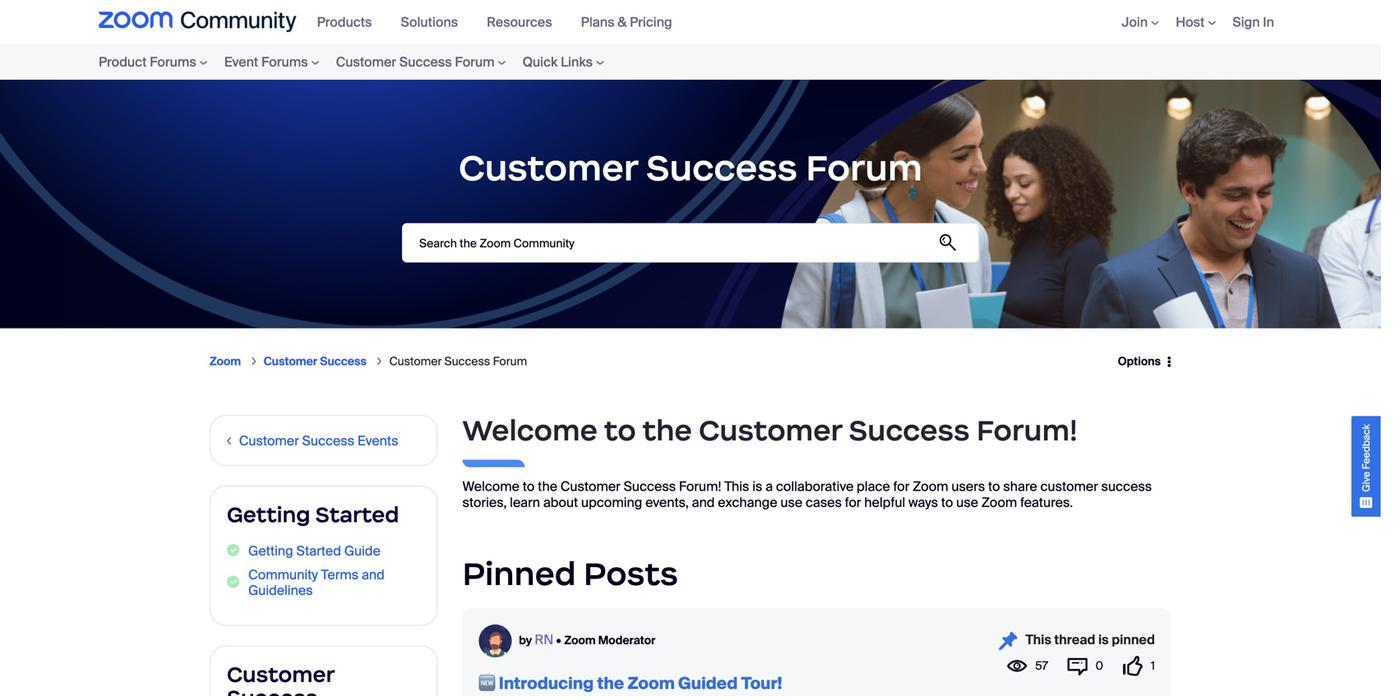 Task type: vqa. For each thing, say whether or not it's contained in the screenshot.
2nd Use from right
yes



Task type: describe. For each thing, give the bounding box(es) containing it.
started for getting started
[[316, 502, 399, 528]]

share
[[1004, 478, 1038, 496]]

forum inside menu bar
[[455, 53, 495, 71]]

1 use from the left
[[781, 494, 803, 511]]

product
[[99, 53, 147, 71]]

customer success link
[[264, 354, 367, 369]]

products
[[317, 13, 372, 31]]

upcoming
[[582, 494, 643, 511]]

is inside "welcome to the customer success forum! this is a collaborative place for zoom users to share customer success stories, learn about upcoming events, and exchange use cases for helpful ways to use zoom features."
[[753, 478, 763, 496]]

event forums link
[[216, 44, 328, 80]]

customer inside "welcome to the customer success forum! this is a collaborative place for zoom users to share customer success stories, learn about upcoming events, and exchange use cases for helpful ways to use zoom features."
[[561, 478, 621, 496]]

event forums
[[224, 53, 308, 71]]

pinned
[[1112, 632, 1156, 649]]

quick
[[523, 53, 558, 71]]

resources link
[[487, 13, 565, 31]]

host link
[[1176, 13, 1217, 31]]

plans
[[581, 13, 615, 31]]

a
[[766, 478, 773, 496]]

1 vertical spatial customer success forum
[[459, 146, 923, 190]]

getting started guide link
[[248, 543, 381, 560]]

success
[[1102, 478, 1153, 496]]

helpful
[[865, 494, 906, 511]]

customer success events link
[[239, 433, 398, 450]]

customer
[[1041, 478, 1099, 496]]

and inside getting started guide community terms and guidelines
[[362, 567, 385, 584]]

2 use from the left
[[957, 494, 979, 511]]

getting started heading
[[227, 502, 421, 528]]

options button
[[1108, 345, 1172, 378]]

sign in link
[[1233, 13, 1275, 31]]

forums for event forums
[[262, 53, 308, 71]]

0 vertical spatial customer success forum
[[336, 53, 495, 71]]

customer succes
[[227, 662, 342, 697]]

forums for product forums
[[150, 53, 196, 71]]

pricing
[[630, 13, 673, 31]]

ways
[[909, 494, 939, 511]]

zoom inside by rn • zoom moderator
[[565, 633, 596, 649]]

forum inside list
[[493, 354, 527, 369]]

host
[[1176, 13, 1205, 31]]

events,
[[646, 494, 689, 511]]

community terms and guidelines link
[[248, 567, 421, 600]]

product forums
[[99, 53, 196, 71]]

join link
[[1122, 13, 1160, 31]]

1 horizontal spatial for
[[894, 478, 910, 496]]

exchange
[[718, 494, 778, 511]]

success inside "welcome to the customer success forum! this is a collaborative place for zoom users to share customer success stories, learn about upcoming events, and exchange use cases for helpful ways to use zoom features."
[[624, 478, 676, 496]]

menu bar containing products
[[309, 0, 693, 44]]

customer success
[[264, 354, 367, 369]]

zoom inside list
[[210, 354, 241, 369]]

customer success forum link
[[328, 44, 515, 80]]

forum! for welcome to the customer success forum!
[[977, 413, 1078, 449]]

to up upcoming
[[604, 413, 636, 449]]

and inside "welcome to the customer success forum! this is a collaborative place for zoom users to share customer success stories, learn about upcoming events, and exchange use cases for helpful ways to use zoom features."
[[692, 494, 715, 511]]

guide
[[344, 543, 381, 560]]

welcome for welcome to the customer success forum! this is a collaborative place for zoom users to share customer success stories, learn about upcoming events, and exchange use cases for helpful ways to use zoom features.
[[463, 478, 520, 496]]

🆕 introducing the zoom guided tour!
[[479, 674, 783, 695]]

users
[[952, 478, 986, 496]]

introducing
[[499, 674, 594, 695]]

cases
[[806, 494, 842, 511]]

1 vertical spatial this
[[1026, 632, 1052, 649]]

started for getting started guide community terms and guidelines
[[297, 543, 341, 560]]

plans & pricing link
[[581, 13, 685, 31]]

1
[[1151, 659, 1156, 674]]

sign in
[[1233, 13, 1275, 31]]

0 horizontal spatial for
[[845, 494, 862, 511]]

list containing zoom
[[210, 341, 1108, 382]]

about
[[544, 494, 578, 511]]



Task type: locate. For each thing, give the bounding box(es) containing it.
getting for getting started
[[227, 502, 311, 528]]

0 vertical spatial forum!
[[977, 413, 1078, 449]]

started inside getting started guide community terms and guidelines
[[297, 543, 341, 560]]

forums down community.title image
[[150, 53, 196, 71]]

0 vertical spatial is
[[753, 478, 763, 496]]

customer
[[336, 53, 397, 71], [459, 146, 638, 190], [264, 354, 318, 369], [389, 354, 442, 369], [699, 413, 842, 449], [239, 433, 299, 450], [561, 478, 621, 496], [227, 662, 335, 688]]

quick links link
[[515, 44, 613, 80]]

features.
[[1021, 494, 1074, 511]]

forum! left a
[[679, 478, 722, 496]]

is up '0'
[[1099, 632, 1109, 649]]

collaborative
[[776, 478, 854, 496]]

by rn • zoom moderator
[[519, 632, 656, 649]]

started
[[316, 502, 399, 528], [297, 543, 341, 560]]

57
[[1036, 659, 1049, 674]]

community
[[248, 567, 318, 584]]

tour!
[[742, 674, 783, 695]]

forum
[[455, 53, 495, 71], [806, 146, 923, 190], [493, 354, 527, 369]]

1 horizontal spatial this
[[1026, 632, 1052, 649]]

2 vertical spatial forum
[[493, 354, 527, 369]]

list
[[210, 341, 1108, 382]]

use right ways
[[957, 494, 979, 511]]

0
[[1096, 659, 1104, 674]]

1 horizontal spatial the
[[598, 674, 625, 695]]

zoom link
[[210, 354, 241, 369]]

0 vertical spatial welcome
[[463, 413, 598, 449]]

2 vertical spatial customer success forum
[[389, 354, 527, 369]]

this
[[725, 478, 750, 496], [1026, 632, 1052, 649]]

welcome inside "welcome to the customer success forum! this is a collaborative place for zoom users to share customer success stories, learn about upcoming events, and exchange use cases for helpful ways to use zoom features."
[[463, 478, 520, 496]]

getting up community on the bottom of the page
[[248, 543, 293, 560]]

this thread is pinned
[[1026, 632, 1156, 649]]

menu bar containing product forums
[[66, 44, 646, 80]]

•
[[556, 633, 562, 649]]

community.title image
[[99, 12, 297, 33]]

products link
[[317, 13, 384, 31]]

by
[[519, 633, 532, 649]]

the right stories,
[[538, 478, 558, 496]]

and
[[692, 494, 715, 511], [362, 567, 385, 584]]

started up terms
[[297, 543, 341, 560]]

the
[[643, 413, 692, 449], [538, 478, 558, 496], [598, 674, 625, 695]]

is left a
[[753, 478, 763, 496]]

started up the guide
[[316, 502, 399, 528]]

success
[[400, 53, 452, 71], [647, 146, 798, 190], [320, 354, 367, 369], [445, 354, 490, 369], [849, 413, 970, 449], [302, 433, 355, 450], [624, 478, 676, 496]]

and down the guide
[[362, 567, 385, 584]]

getting up getting started guide "link"
[[227, 502, 311, 528]]

2 welcome from the top
[[463, 478, 520, 496]]

1 vertical spatial forum
[[806, 146, 923, 190]]

1 vertical spatial and
[[362, 567, 385, 584]]

🆕
[[479, 674, 496, 695]]

0 vertical spatial forum
[[455, 53, 495, 71]]

is
[[753, 478, 763, 496], [1099, 632, 1109, 649]]

0 vertical spatial started
[[316, 502, 399, 528]]

the down moderator
[[598, 674, 625, 695]]

1 forums from the left
[[150, 53, 196, 71]]

customer success events
[[239, 433, 398, 450]]

customer succes heading
[[227, 662, 421, 697]]

this left a
[[725, 478, 750, 496]]

&
[[618, 13, 627, 31]]

forum!
[[977, 413, 1078, 449], [679, 478, 722, 496]]

customer inside menu bar
[[336, 53, 397, 71]]

the inside "welcome to the customer success forum! this is a collaborative place for zoom users to share customer success stories, learn about upcoming events, and exchange use cases for helpful ways to use zoom features."
[[538, 478, 558, 496]]

1 welcome from the top
[[463, 413, 598, 449]]

1 vertical spatial is
[[1099, 632, 1109, 649]]

1 horizontal spatial forums
[[262, 53, 308, 71]]

the for 🆕 introducing the zoom guided tour!
[[598, 674, 625, 695]]

0 vertical spatial and
[[692, 494, 715, 511]]

plans & pricing
[[581, 13, 673, 31]]

getting started guide community terms and guidelines
[[248, 543, 385, 600]]

0 horizontal spatial and
[[362, 567, 385, 584]]

forum! inside "welcome to the customer success forum! this is a collaborative place for zoom users to share customer success stories, learn about upcoming events, and exchange use cases for helpful ways to use zoom features."
[[679, 478, 722, 496]]

welcome
[[463, 413, 598, 449], [463, 478, 520, 496]]

quick links
[[523, 53, 593, 71]]

solutions link
[[401, 13, 471, 31]]

menu bar containing join
[[1098, 0, 1283, 44]]

welcome for welcome to the customer success forum!
[[463, 413, 598, 449]]

2 forums from the left
[[262, 53, 308, 71]]

1 horizontal spatial is
[[1099, 632, 1109, 649]]

this up '57'
[[1026, 632, 1052, 649]]

getting for getting started guide community terms and guidelines
[[248, 543, 293, 560]]

for right cases
[[845, 494, 862, 511]]

moderator
[[599, 633, 656, 649]]

customer inside customer succes
[[227, 662, 335, 688]]

pinned posts
[[463, 554, 679, 595]]

Search text field
[[402, 223, 980, 263]]

solutions
[[401, 13, 458, 31]]

forums right event
[[262, 53, 308, 71]]

forums
[[150, 53, 196, 71], [262, 53, 308, 71]]

welcome up learn
[[463, 413, 598, 449]]

posts
[[584, 554, 679, 595]]

the for welcome to the customer success forum!
[[643, 413, 692, 449]]

welcome to the customer success forum! this is a collaborative place for zoom users to share customer success stories, learn about upcoming events, and exchange use cases for helpful ways to use zoom features.
[[463, 478, 1153, 511]]

getting
[[227, 502, 311, 528], [248, 543, 293, 560]]

guidelines
[[248, 583, 313, 600]]

0 horizontal spatial this
[[725, 478, 750, 496]]

to right users
[[989, 478, 1001, 496]]

for right place
[[894, 478, 910, 496]]

terms
[[321, 567, 359, 584]]

0 vertical spatial getting
[[227, 502, 311, 528]]

forums inside event forums link
[[262, 53, 308, 71]]

thread
[[1055, 632, 1096, 649]]

0 horizontal spatial forums
[[150, 53, 196, 71]]

2 vertical spatial the
[[598, 674, 625, 695]]

forums inside product forums link
[[150, 53, 196, 71]]

1 vertical spatial getting
[[248, 543, 293, 560]]

links
[[561, 53, 593, 71]]

pinned
[[463, 554, 576, 595]]

in
[[1264, 13, 1275, 31]]

rn link
[[535, 632, 554, 649]]

to
[[604, 413, 636, 449], [523, 478, 535, 496], [989, 478, 1001, 496], [942, 494, 954, 511]]

use right a
[[781, 494, 803, 511]]

place
[[857, 478, 891, 496]]

None submit
[[929, 224, 967, 262]]

events
[[358, 433, 398, 450]]

1 vertical spatial started
[[297, 543, 341, 560]]

resources
[[487, 13, 552, 31]]

welcome to the customer success forum!
[[463, 413, 1078, 449]]

0 vertical spatial this
[[725, 478, 750, 496]]

forum! up share
[[977, 413, 1078, 449]]

0 horizontal spatial the
[[538, 478, 558, 496]]

2 horizontal spatial the
[[643, 413, 692, 449]]

the for welcome to the customer success forum! this is a collaborative place for zoom users to share customer success stories, learn about upcoming events, and exchange use cases for helpful ways to use zoom features.
[[538, 478, 558, 496]]

rn
[[535, 632, 554, 649]]

customer success forum
[[336, 53, 495, 71], [459, 146, 923, 190], [389, 354, 527, 369]]

heading
[[463, 415, 1172, 432]]

0 horizontal spatial use
[[781, 494, 803, 511]]

1 horizontal spatial use
[[957, 494, 979, 511]]

and right events, on the bottom left of page
[[692, 494, 715, 511]]

join
[[1122, 13, 1148, 31]]

guided
[[679, 674, 738, 695]]

1 horizontal spatial forum!
[[977, 413, 1078, 449]]

customer success forum inside list
[[389, 354, 527, 369]]

event
[[224, 53, 258, 71]]

options
[[1118, 354, 1161, 369]]

for
[[894, 478, 910, 496], [845, 494, 862, 511]]

to left about
[[523, 478, 535, 496]]

to right ways
[[942, 494, 954, 511]]

1 vertical spatial welcome
[[463, 478, 520, 496]]

sign
[[1233, 13, 1261, 31]]

🆕 introducing the zoom guided tour! link
[[479, 674, 783, 695]]

0 horizontal spatial forum!
[[679, 478, 722, 496]]

1 horizontal spatial and
[[692, 494, 715, 511]]

getting inside getting started guide community terms and guidelines
[[248, 543, 293, 560]]

1 vertical spatial the
[[538, 478, 558, 496]]

0 horizontal spatial is
[[753, 478, 763, 496]]

learn
[[510, 494, 540, 511]]

1 vertical spatial forum!
[[679, 478, 722, 496]]

zoom
[[210, 354, 241, 369], [913, 478, 949, 496], [982, 494, 1018, 511], [565, 633, 596, 649], [628, 674, 675, 695]]

menu bar
[[309, 0, 693, 44], [1098, 0, 1283, 44], [66, 44, 646, 80]]

rn image
[[479, 625, 512, 658]]

0 vertical spatial the
[[643, 413, 692, 449]]

product forums link
[[99, 44, 216, 80]]

getting started
[[227, 502, 399, 528]]

welcome left about
[[463, 478, 520, 496]]

stories,
[[463, 494, 507, 511]]

forum! for welcome to the customer success forum! this is a collaborative place for zoom users to share customer success stories, learn about upcoming events, and exchange use cases for helpful ways to use zoom features.
[[679, 478, 722, 496]]

the up events, on the bottom left of page
[[643, 413, 692, 449]]

this inside "welcome to the customer success forum! this is a collaborative place for zoom users to share customer success stories, learn about upcoming events, and exchange use cases for helpful ways to use zoom features."
[[725, 478, 750, 496]]



